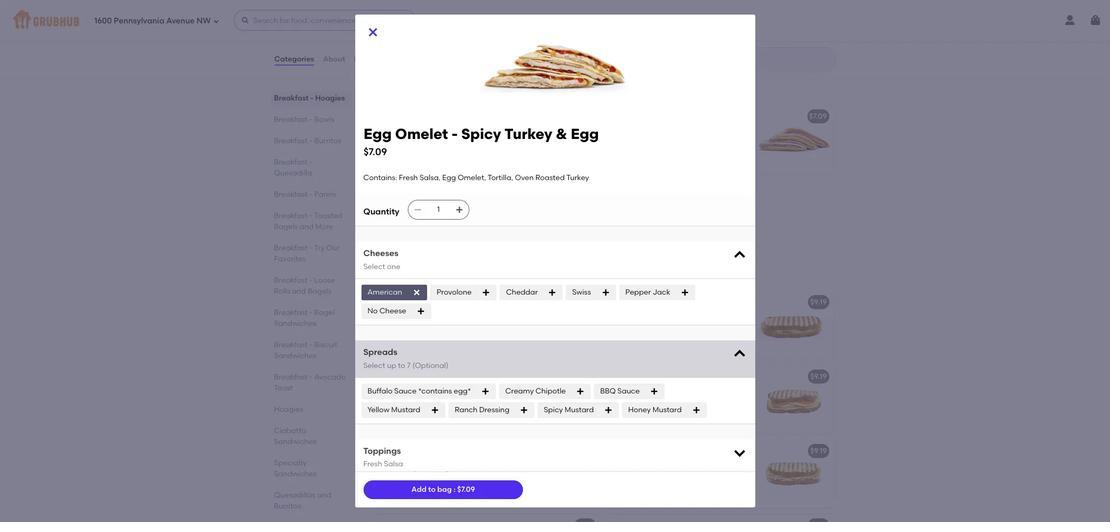 Task type: locate. For each thing, give the bounding box(es) containing it.
$5.99
[[575, 0, 594, 9]]

meat, down egg omelet - oven roasted turkey
[[463, 461, 483, 470]]

1 horizontal spatial breakfast - quesadilla
[[372, 82, 495, 95]]

breakfast - loose rolls and bagels tab
[[274, 275, 347, 297]]

1 vertical spatial breakfast - panini
[[372, 268, 470, 281]]

tortilla,
[[409, 148, 434, 156], [488, 173, 513, 182], [379, 212, 404, 220]]

1 vertical spatial hoagies
[[274, 405, 303, 414]]

panini down egg omelet - oven roasted turkey
[[415, 461, 436, 470]]

0 horizontal spatial hoagies
[[274, 405, 303, 414]]

0 vertical spatial &
[[556, 125, 567, 143]]

0 vertical spatial and
[[299, 222, 313, 231]]

breakfast - panini up provolone
[[372, 268, 470, 281]]

3 mustard from the left
[[653, 406, 682, 414]]

select inside cheeses select one
[[363, 262, 385, 271]]

svg image for buffalo sauce *contains egg*
[[481, 387, 490, 396]]

1 vertical spatial and
[[292, 287, 306, 296]]

panini for the egg omelet - honey smoked turkey image
[[648, 387, 670, 396]]

2 horizontal spatial mustard
[[653, 406, 682, 414]]

$7.09
[[809, 112, 827, 121], [363, 146, 387, 158], [576, 186, 594, 195], [457, 485, 475, 494]]

0 vertical spatial burritos
[[314, 136, 341, 145]]

0 vertical spatial up
[[387, 361, 396, 370]]

2 horizontal spatial smoked
[[685, 372, 714, 381]]

quesadilla up "plain"
[[435, 82, 495, 95]]

to left the bag
[[428, 485, 436, 494]]

0 vertical spatial tortilla,
[[409, 148, 434, 156]]

contains: panini bread, meat, egg omelet for oven
[[379, 461, 499, 481]]

1 vertical spatial breakfast - quesadilla
[[274, 158, 312, 178]]

sandwiches inside tab
[[274, 470, 316, 479]]

0 vertical spatial hoagies
[[315, 94, 345, 103]]

american
[[368, 288, 402, 297]]

egg inside contains: fresh salsa, egg omelet, tortilla, oven roasted turkey
[[458, 201, 472, 210]]

contains: inside the contains: cheddar, fresh salsa, egg omelet, tortilla burrito
[[379, 15, 413, 24]]

contains: up 9
[[379, 461, 413, 470]]

breakfast up breakfast - toasted bagels and more
[[274, 190, 307, 199]]

breakfast up toast
[[274, 373, 307, 382]]

0 vertical spatial spicy
[[461, 125, 501, 143]]

breakfast inside "tab"
[[274, 94, 308, 103]]

mustard for spicy mustard
[[565, 406, 594, 414]]

applewood down "bacon"
[[463, 312, 504, 321]]

sandwiches down specialty
[[274, 470, 316, 479]]

panini
[[314, 190, 336, 199], [435, 268, 470, 281], [415, 312, 436, 321], [415, 387, 436, 396], [648, 387, 670, 396], [415, 461, 436, 470], [648, 461, 670, 470]]

breakfast up "american"
[[372, 268, 425, 281]]

contains: fresh salsa, egg omelet, tortilla, oven roasted turkey down egg omelet - spicy turkey & egg
[[379, 201, 502, 220]]

to inside spreads select up to 7 (optional)
[[398, 361, 405, 370]]

spreads select up to 7 (optional)
[[363, 347, 448, 370]]

breakfast down reviews button
[[372, 82, 425, 95]]

1 vertical spatial &
[[474, 186, 479, 195]]

2 up from the top
[[387, 471, 396, 480]]

contains: up yellow mustard
[[379, 387, 413, 396]]

reviews
[[354, 55, 383, 63]]

1 vertical spatial applewood
[[463, 312, 504, 321]]

panini inside contains: panini bread, egg omelet, sausage patty
[[648, 461, 670, 470]]

svg image for cheddar
[[548, 289, 557, 297]]

quesadillas and burritos tab
[[274, 490, 347, 512]]

1 vertical spatial (optional)
[[413, 471, 449, 480]]

1 vertical spatial to
[[398, 471, 405, 480]]

spicy mustard
[[544, 406, 594, 414]]

2 vertical spatial spicy
[[544, 406, 563, 414]]

contains: right no
[[379, 312, 413, 321]]

select down cheeses
[[363, 262, 385, 271]]

and right rolls at left bottom
[[292, 287, 306, 296]]

omelet
[[395, 0, 421, 9], [395, 125, 448, 143], [395, 186, 421, 195], [395, 298, 421, 307], [628, 298, 654, 307], [451, 323, 478, 332], [395, 372, 421, 381], [628, 372, 654, 381], [379, 398, 405, 406], [612, 398, 639, 406], [395, 447, 421, 456], [379, 472, 405, 481]]

1 vertical spatial egg omelet - egg
[[612, 298, 675, 307]]

egg omelet - garlic smoked turkey & egg image
[[522, 105, 600, 173]]

more
[[315, 222, 333, 231]]

1 horizontal spatial honey
[[661, 372, 684, 381]]

& inside egg omelet - spicy turkey & egg $7.09
[[556, 125, 567, 143]]

breakfast down rolls at left bottom
[[274, 308, 307, 317]]

contains: garlic aioli, plain cream cheese, spinach, tomato, egg omelet, tortilla, oven roasted turkey
[[379, 126, 510, 156]]

ciabatta
[[274, 427, 306, 435]]

0 vertical spatial (optional)
[[412, 361, 448, 370]]

0 horizontal spatial sauce
[[394, 387, 417, 396]]

burritos inside breakfast - burritos tab
[[314, 136, 341, 145]]

- inside breakfast - loose rolls and bagels
[[309, 276, 312, 285]]

contains: left input item quantity number field
[[379, 201, 413, 210]]

breakfast for breakfast - bowls tab
[[274, 115, 307, 124]]

spicy for egg omelet - spicy turkey & egg $7.09
[[461, 125, 501, 143]]

1 horizontal spatial burritos
[[314, 136, 341, 145]]

egg
[[379, 0, 393, 9], [428, 0, 441, 9], [493, 15, 507, 24], [363, 125, 391, 143], [571, 125, 599, 143], [473, 137, 486, 146], [442, 173, 456, 182], [379, 186, 393, 195], [481, 186, 495, 195], [458, 201, 472, 210], [379, 298, 393, 307], [612, 298, 626, 307], [661, 298, 675, 307], [436, 323, 450, 332], [379, 372, 393, 381], [612, 372, 626, 381], [485, 387, 499, 396], [718, 387, 732, 396], [379, 447, 393, 456], [485, 461, 499, 470], [696, 461, 710, 470]]

bagels up favorites
[[274, 222, 298, 231]]

breakfast - panini up breakfast - toasted bagels and more
[[274, 190, 336, 199]]

sandwiches up breakfast - avocado toast
[[274, 352, 316, 360]]

select down spreads at the left
[[363, 361, 385, 370]]

bread, inside the contains: panini bread, applewood smoked bacon, egg omelet
[[438, 312, 461, 321]]

$7.09 inside "button"
[[809, 112, 827, 121]]

salsa, down egg omelet - spicy turkey & egg
[[435, 201, 456, 210]]

breakfast inside breakfast - biscuit sandwiches
[[274, 341, 307, 350]]

egg omelet - egg image
[[522, 0, 600, 61], [755, 291, 833, 359]]

egg inside contains: panini bread, egg omelet, sausage patty
[[696, 461, 710, 470]]

0 vertical spatial salsa,
[[470, 15, 491, 24]]

honey down bbq sauce
[[628, 406, 651, 414]]

1 vertical spatial up
[[387, 471, 396, 480]]

breakfast - toasted bagels and more tab
[[274, 210, 347, 232]]

0 horizontal spatial quesadilla
[[274, 169, 312, 178]]

honey up honey mustard at right bottom
[[661, 372, 684, 381]]

1 horizontal spatial mustard
[[565, 406, 594, 414]]

breakfast inside breakfast - try our favorites
[[274, 244, 307, 253]]

spicy
[[461, 125, 501, 143], [428, 186, 447, 195], [544, 406, 563, 414]]

mustard down buffalo sauce *contains egg*
[[391, 406, 420, 414]]

and inside breakfast - loose rolls and bagels
[[292, 287, 306, 296]]

tortilla, down egg omelet - spicy turkey & egg $7.09
[[488, 173, 513, 182]]

up
[[387, 361, 396, 370], [387, 471, 396, 480]]

panini for egg omelet - sausage patty image
[[648, 461, 670, 470]]

egg omelet - egg image for $9.19
[[755, 291, 833, 359]]

svg image for yellow mustard
[[431, 406, 439, 415]]

main navigation navigation
[[0, 0, 1110, 41]]

panini down ham on the left of page
[[415, 387, 436, 396]]

sauce right bbq
[[617, 387, 640, 396]]

1 horizontal spatial egg omelet - egg image
[[755, 291, 833, 359]]

egg inside contains: garlic aioli, plain cream cheese, spinach, tomato, egg omelet, tortilla, oven roasted turkey
[[473, 137, 486, 146]]

egg omelet - honey smoked turkey image
[[755, 365, 833, 433]]

1 vertical spatial quesadilla
[[274, 169, 312, 178]]

contains:
[[379, 15, 413, 24], [379, 126, 413, 135], [363, 173, 397, 182], [379, 201, 413, 210], [379, 312, 413, 321], [379, 387, 413, 396], [612, 387, 646, 396], [379, 461, 413, 470], [612, 461, 646, 470]]

our
[[326, 244, 339, 253]]

breakfast for breakfast - loose rolls and bagels tab
[[274, 276, 307, 285]]

bbq sauce
[[600, 387, 640, 396]]

egg omelet - egg for $5.99
[[379, 0, 441, 9]]

to left 9
[[398, 471, 405, 480]]

roasted inside contains: garlic aioli, plain cream cheese, spinach, tomato, egg omelet, tortilla, oven roasted turkey
[[457, 148, 486, 156]]

sauce for bbq
[[617, 387, 640, 396]]

roasted down egg omelet - garlic smoked turkey & egg image on the top of the page
[[535, 173, 565, 182]]

bbq
[[600, 387, 616, 396]]

contains: panini bread, meat, egg omelet up add to bag : $7.09
[[379, 461, 499, 481]]

pepper
[[625, 288, 651, 297]]

breakfast up breakfast - burritos
[[274, 115, 307, 124]]

1 vertical spatial select
[[363, 361, 385, 370]]

select down salsa
[[363, 471, 385, 480]]

breakfast down the breakfast - bowls
[[274, 136, 307, 145]]

0 horizontal spatial breakfast - panini
[[274, 190, 336, 199]]

up inside toppings fresh salsa select up to 9 (optional)
[[387, 471, 396, 480]]

2 sauce from the left
[[617, 387, 640, 396]]

spicy for egg omelet - spicy turkey & egg
[[428, 186, 447, 195]]

contains: panini bread, meat, egg omelet for ham
[[379, 387, 499, 406]]

0 vertical spatial applewood
[[428, 298, 469, 307]]

- inside breakfast - biscuit sandwiches
[[309, 341, 312, 350]]

1 sauce from the left
[[394, 387, 417, 396]]

and inside quesadillas and burritos
[[317, 491, 331, 500]]

burritos inside quesadillas and burritos
[[274, 502, 301, 511]]

hoagies up the ciabatta
[[274, 405, 303, 414]]

0 vertical spatial select
[[363, 262, 385, 271]]

1 horizontal spatial &
[[556, 125, 567, 143]]

burritos
[[314, 136, 341, 145], [274, 502, 301, 511]]

3 sandwiches from the top
[[274, 438, 316, 446]]

3 select from the top
[[363, 471, 385, 480]]

bagels down the loose
[[307, 287, 331, 296]]

breakfast - quesadilla
[[372, 82, 495, 95], [274, 158, 312, 178]]

0 vertical spatial smoked
[[471, 298, 500, 307]]

roasted
[[457, 148, 486, 156], [535, 173, 565, 182], [427, 212, 456, 220], [448, 447, 478, 456]]

fresh up burrito on the left top of the page
[[449, 15, 468, 24]]

panini up honey mustard at right bottom
[[648, 387, 670, 396]]

svg image
[[1089, 14, 1102, 27], [241, 16, 249, 24], [213, 18, 219, 24], [732, 248, 747, 263], [482, 289, 490, 297], [548, 289, 557, 297], [601, 289, 610, 297], [681, 289, 689, 297], [417, 307, 425, 316], [481, 387, 490, 396], [431, 406, 439, 415], [520, 406, 528, 415], [732, 446, 747, 460]]

salsa, up egg omelet - spicy turkey & egg
[[420, 173, 441, 182]]

turkey
[[504, 125, 552, 143], [488, 148, 510, 156], [566, 173, 589, 182], [449, 186, 472, 195], [458, 212, 480, 220], [716, 372, 739, 381], [480, 447, 503, 456]]

1 up from the top
[[387, 361, 396, 370]]

2 vertical spatial tortilla,
[[379, 212, 404, 220]]

1 vertical spatial tortilla,
[[488, 173, 513, 182]]

1 horizontal spatial bagels
[[307, 287, 331, 296]]

sandwiches inside breakfast - biscuit sandwiches
[[274, 352, 316, 360]]

breakfast - toasted bagels and more
[[274, 211, 342, 231]]

1 vertical spatial smoked
[[379, 323, 408, 332]]

turkey inside contains: garlic aioli, plain cream cheese, spinach, tomato, egg omelet, tortilla, oven roasted turkey
[[488, 148, 510, 156]]

add to bag : $7.09
[[411, 485, 475, 494]]

hoagies up bowls
[[315, 94, 345, 103]]

1 horizontal spatial sauce
[[617, 387, 640, 396]]

breakfast - try our favorites tab
[[274, 243, 347, 265]]

egg omelet - applewood smoked bacon
[[379, 298, 524, 307]]

2 vertical spatial select
[[363, 471, 385, 480]]

breakfast up rolls at left bottom
[[274, 276, 307, 285]]

breakfast - bagel sandwiches tab
[[274, 307, 347, 329]]

sandwiches down the ciabatta
[[274, 438, 316, 446]]

breakfast for breakfast - hoagies "tab"
[[274, 94, 308, 103]]

mustard down chipotle
[[565, 406, 594, 414]]

0 horizontal spatial smoked
[[379, 323, 408, 332]]

quesadillas and burritos
[[274, 491, 331, 511]]

breakfast - bowls tab
[[274, 114, 347, 125]]

meat,
[[463, 387, 483, 396], [696, 387, 717, 396], [463, 461, 483, 470]]

quesadilla up breakfast - panini tab
[[274, 169, 312, 178]]

select inside spreads select up to 7 (optional)
[[363, 361, 385, 370]]

select for spreads
[[363, 361, 385, 370]]

1 horizontal spatial tortilla,
[[409, 148, 434, 156]]

sauce down egg omelet - ham
[[394, 387, 417, 396]]

breakfast up favorites
[[274, 244, 307, 253]]

0 horizontal spatial burritos
[[274, 502, 301, 511]]

breakfast down breakfast - bagel sandwiches
[[274, 341, 307, 350]]

contains: panini bread, meat, egg omelet down ham on the left of page
[[379, 387, 499, 406]]

bread,
[[438, 312, 461, 321], [438, 387, 461, 396], [671, 387, 695, 396], [438, 461, 461, 470], [671, 461, 695, 470]]

panini up bacon,
[[415, 312, 436, 321]]

applewood
[[428, 298, 469, 307], [463, 312, 504, 321]]

cheeses select one
[[363, 249, 400, 271]]

1 select from the top
[[363, 262, 385, 271]]

salsa,
[[470, 15, 491, 24], [420, 173, 441, 182], [435, 201, 456, 210]]

breakfast - panini inside tab
[[274, 190, 336, 199]]

contains: for egg omelet - applewood smoked bacon
[[379, 312, 413, 321]]

smoked inside the contains: panini bread, applewood smoked bacon, egg omelet
[[379, 323, 408, 332]]

breakfast inside breakfast - avocado toast
[[274, 373, 307, 382]]

1 vertical spatial burritos
[[274, 502, 301, 511]]

contains: panini bread, applewood smoked bacon, egg omelet
[[379, 312, 504, 332]]

panini up provolone
[[435, 268, 470, 281]]

0 horizontal spatial egg omelet - egg
[[379, 0, 441, 9]]

egg omelet - southwest chipotle bacon image
[[522, 514, 600, 522]]

(optional) up add
[[413, 471, 449, 480]]

1 horizontal spatial hoagies
[[315, 94, 345, 103]]

9
[[407, 471, 411, 480]]

- inside breakfast - toasted bagels and more
[[309, 211, 312, 220]]

1 horizontal spatial quesadilla
[[435, 82, 495, 95]]

1 vertical spatial egg omelet - egg image
[[755, 291, 833, 359]]

sandwiches
[[274, 319, 316, 328], [274, 352, 316, 360], [274, 438, 316, 446], [274, 470, 316, 479]]

$9.19 for egg omelet - applewood smoked bacon
[[577, 298, 594, 307]]

omelet inside egg omelet - spicy turkey & egg $7.09
[[395, 125, 448, 143]]

tortilla, up cheeses
[[379, 212, 404, 220]]

spreads
[[363, 347, 397, 357]]

0 horizontal spatial mustard
[[391, 406, 420, 414]]

up down salsa
[[387, 471, 396, 480]]

breakfast - quesadilla inside breakfast - quesadilla tab
[[274, 158, 312, 178]]

creamy chipotle
[[505, 387, 566, 396]]

1 horizontal spatial egg omelet - egg
[[612, 298, 675, 307]]

1 sandwiches from the top
[[274, 319, 316, 328]]

egg omelet - egg down the pepper jack at the bottom right of the page
[[612, 298, 675, 307]]

toasted
[[314, 211, 342, 220]]

mustard for honey mustard
[[653, 406, 682, 414]]

cheese
[[379, 307, 406, 316]]

svg image
[[366, 26, 379, 39], [413, 206, 422, 214], [455, 206, 463, 214], [413, 289, 421, 297], [732, 347, 747, 362], [576, 387, 585, 396], [650, 387, 658, 396], [604, 406, 613, 415], [692, 406, 700, 415]]

meat, up ranch
[[463, 387, 483, 396]]

Input item quantity number field
[[427, 201, 450, 219]]

smoked for bacon,
[[379, 323, 408, 332]]

2 sandwiches from the top
[[274, 352, 316, 360]]

bread, for honey
[[671, 387, 695, 396]]

oven inside contains: garlic aioli, plain cream cheese, spinach, tomato, egg omelet, tortilla, oven roasted turkey
[[436, 148, 455, 156]]

0 horizontal spatial spicy
[[428, 186, 447, 195]]

breakfast for 'breakfast - toasted bagels and more' tab
[[274, 211, 307, 220]]

panini inside tab
[[314, 190, 336, 199]]

1 horizontal spatial spicy
[[461, 125, 501, 143]]

2 vertical spatial salsa,
[[435, 201, 456, 210]]

contains: up sausage
[[612, 461, 646, 470]]

2 vertical spatial smoked
[[685, 372, 714, 381]]

fresh down toppings
[[363, 460, 382, 469]]

contains: fresh salsa, egg omelet, tortilla, oven roasted turkey down egg omelet - spicy turkey & egg $7.09
[[363, 173, 589, 182]]

breakfast down breakfast - panini tab
[[274, 211, 307, 220]]

mustard down egg omelet - honey smoked turkey
[[653, 406, 682, 414]]

add
[[411, 485, 426, 494]]

2 select from the top
[[363, 361, 385, 370]]

1 vertical spatial bagels
[[307, 287, 331, 296]]

0 horizontal spatial bagels
[[274, 222, 298, 231]]

0 vertical spatial quesadilla
[[435, 82, 495, 95]]

2 mustard from the left
[[565, 406, 594, 414]]

to left 7
[[398, 361, 405, 370]]

toppings
[[363, 446, 401, 456]]

- inside breakfast - bagel sandwiches
[[309, 308, 312, 317]]

applewood inside the contains: panini bread, applewood smoked bacon, egg omelet
[[463, 312, 504, 321]]

2 horizontal spatial tortilla,
[[488, 173, 513, 182]]

0 horizontal spatial honey
[[628, 406, 651, 414]]

swiss
[[572, 288, 591, 297]]

omelet, inside contains: panini bread, egg omelet, sausage patty
[[712, 461, 740, 470]]

panini up patty
[[648, 461, 670, 470]]

0 vertical spatial to
[[398, 361, 405, 370]]

egg omelet - ham image
[[522, 365, 600, 433]]

contains: panini bread, meat, egg omelet down egg omelet - honey smoked turkey
[[612, 387, 732, 406]]

breakfast inside breakfast - loose rolls and bagels
[[274, 276, 307, 285]]

ranch dressing
[[455, 406, 509, 414]]

breakfast
[[372, 82, 425, 95], [274, 94, 308, 103], [274, 115, 307, 124], [274, 136, 307, 145], [274, 158, 307, 167], [274, 190, 307, 199], [274, 211, 307, 220], [274, 244, 307, 253], [372, 268, 425, 281], [274, 276, 307, 285], [274, 308, 307, 317], [274, 341, 307, 350], [274, 373, 307, 382]]

and right 'quesadillas'
[[317, 491, 331, 500]]

breakfast - bagel sandwiches
[[274, 308, 334, 328]]

0 horizontal spatial egg omelet - egg image
[[522, 0, 600, 61]]

1 horizontal spatial smoked
[[471, 298, 500, 307]]

fresh
[[449, 15, 468, 24], [399, 173, 418, 182], [415, 201, 433, 210], [363, 460, 382, 469]]

& for egg omelet - spicy turkey & egg
[[474, 186, 479, 195]]

(optional) up ham on the left of page
[[412, 361, 448, 370]]

1 vertical spatial spicy
[[428, 186, 447, 195]]

garlic
[[415, 126, 436, 135]]

to
[[398, 361, 405, 370], [398, 471, 405, 480], [428, 485, 436, 494]]

contains: up cheese,
[[379, 126, 413, 135]]

fresh down egg omelet - spicy turkey & egg
[[415, 201, 433, 210]]

egg omelet - egg
[[379, 0, 441, 9], [612, 298, 675, 307]]

egg inside the contains: cheddar, fresh salsa, egg omelet, tortilla burrito
[[493, 15, 507, 24]]

applewood down provolone
[[428, 298, 469, 307]]

egg omelet - egg up the cheddar,
[[379, 0, 441, 9]]

-
[[423, 0, 426, 9], [428, 82, 433, 95], [310, 94, 313, 103], [309, 115, 312, 124], [451, 125, 457, 143], [309, 136, 312, 145], [309, 158, 312, 167], [423, 186, 426, 195], [309, 190, 312, 199], [309, 211, 312, 220], [309, 244, 312, 253], [428, 268, 433, 281], [309, 276, 312, 285], [423, 298, 426, 307], [656, 298, 659, 307], [309, 308, 312, 317], [309, 341, 312, 350], [423, 372, 426, 381], [656, 372, 659, 381], [309, 373, 312, 382], [423, 447, 426, 456]]

&
[[556, 125, 567, 143], [474, 186, 479, 195]]

and left the more
[[299, 222, 313, 231]]

buffalo sauce *contains egg*
[[368, 387, 471, 396]]

0 vertical spatial egg omelet - egg image
[[522, 0, 600, 61]]

contains: fresh salsa, egg omelet, tortilla, oven roasted turkey
[[363, 173, 589, 182], [379, 201, 502, 220]]

contains: up quantity
[[363, 173, 397, 182]]

bread, for oven
[[438, 461, 461, 470]]

contains: for egg omelet - honey smoked turkey
[[612, 387, 646, 396]]

roasted down 'tomato,'
[[457, 148, 486, 156]]

contains: inside the contains: panini bread, applewood smoked bacon, egg omelet
[[379, 312, 413, 321]]

0 vertical spatial egg omelet - egg
[[379, 0, 441, 9]]

salsa, right the cheddar,
[[470, 15, 491, 24]]

burritos down 'quesadillas'
[[274, 502, 301, 511]]

about button
[[323, 41, 346, 78]]

- inside breakfast - avocado toast
[[309, 373, 312, 382]]

spicy inside egg omelet - spicy turkey & egg $7.09
[[461, 125, 501, 143]]

contains: up tortilla
[[379, 15, 413, 24]]

contains: panini bread, meat, egg omelet
[[379, 387, 499, 406], [612, 387, 732, 406], [379, 461, 499, 481]]

0 horizontal spatial &
[[474, 186, 479, 195]]

0 horizontal spatial breakfast - quesadilla
[[274, 158, 312, 178]]

cheeses
[[363, 249, 398, 258]]

0 horizontal spatial tortilla,
[[379, 212, 404, 220]]

burritos down bowls
[[314, 136, 341, 145]]

yellow
[[368, 406, 389, 414]]

and for more
[[299, 222, 313, 231]]

breakfast down breakfast - burritos
[[274, 158, 307, 167]]

2 vertical spatial and
[[317, 491, 331, 500]]

applewood for bread,
[[463, 312, 504, 321]]

bag
[[437, 485, 452, 494]]

bagels
[[274, 222, 298, 231], [307, 287, 331, 296]]

panini inside the contains: panini bread, applewood smoked bacon, egg omelet
[[415, 312, 436, 321]]

breakfast - quesadilla down breakfast - burritos
[[274, 158, 312, 178]]

meat, down egg omelet - honey smoked turkey
[[696, 387, 717, 396]]

panini for egg omelet - applewood smoked bacon image
[[415, 312, 436, 321]]

breakfast - quesadilla up garlic
[[372, 82, 495, 95]]

dressing
[[479, 406, 509, 414]]

0 vertical spatial bagels
[[274, 222, 298, 231]]

contains: panini bread, meat, egg omelet for honey
[[612, 387, 732, 406]]

0 vertical spatial breakfast - panini
[[274, 190, 336, 199]]

sandwiches up breakfast - biscuit sandwiches
[[274, 319, 316, 328]]

panini up toasted
[[314, 190, 336, 199]]

and for bagels
[[292, 287, 306, 296]]

bread, inside contains: panini bread, egg omelet, sausage patty
[[671, 461, 695, 470]]

up left 7
[[387, 361, 396, 370]]

egg omelet - ham & egg image
[[755, 105, 833, 173]]

plain
[[456, 126, 474, 135]]

1 mustard from the left
[[391, 406, 420, 414]]

breakfast - avocado toast tab
[[274, 372, 347, 394]]

egg omelet - egg for $9.19
[[612, 298, 675, 307]]

smoked for turkey
[[685, 372, 714, 381]]

breakfast inside breakfast - toasted bagels and more
[[274, 211, 307, 220]]

bagel
[[314, 308, 334, 317]]

and inside breakfast - toasted bagels and more
[[299, 222, 313, 231]]

breakfast - hoagies
[[274, 94, 345, 103]]

contains: up honey mustard at right bottom
[[612, 387, 646, 396]]

contains: inside contains: garlic aioli, plain cream cheese, spinach, tomato, egg omelet, tortilla, oven roasted turkey
[[379, 126, 413, 135]]

breakfast - hoagies tab
[[274, 93, 347, 104]]

no cheese
[[368, 307, 406, 316]]

breakfast up the breakfast - bowls
[[274, 94, 308, 103]]

specialty sandwiches tab
[[274, 458, 347, 480]]

4 sandwiches from the top
[[274, 470, 316, 479]]

tortilla, down spinach,
[[409, 148, 434, 156]]

breakfast inside breakfast - bagel sandwiches
[[274, 308, 307, 317]]



Task type: describe. For each thing, give the bounding box(es) containing it.
pennsylvania
[[114, 16, 164, 25]]

egg*
[[454, 387, 471, 396]]

about
[[323, 55, 345, 63]]

meat, for ham
[[463, 387, 483, 396]]

ciabatta sandwiches
[[274, 427, 316, 446]]

breakfast for breakfast - biscuit sandwiches tab
[[274, 341, 307, 350]]

breakfast - bowls
[[274, 115, 334, 124]]

sausage
[[612, 472, 643, 481]]

bread, for ham
[[438, 387, 461, 396]]

$7.09 inside egg omelet - spicy turkey & egg $7.09
[[363, 146, 387, 158]]

2 horizontal spatial spicy
[[544, 406, 563, 414]]

fresh up egg omelet - spicy turkey & egg
[[399, 173, 418, 182]]

smoked for bacon
[[471, 298, 500, 307]]

2 vertical spatial to
[[428, 485, 436, 494]]

avocado
[[314, 373, 346, 382]]

contains: inside contains: panini bread, egg omelet, sausage patty
[[612, 461, 646, 470]]

bacon
[[501, 298, 524, 307]]

hoagies tab
[[274, 404, 347, 415]]

one
[[387, 262, 400, 271]]

burritos for breakfast - burritos
[[314, 136, 341, 145]]

breakfast - loose rolls and bagels
[[274, 276, 335, 296]]

contains: for egg omelet - spicy turkey & egg
[[379, 201, 413, 210]]

$9.19 for egg omelet - egg
[[810, 298, 827, 307]]

egg omelet - honey smoked turkey
[[612, 372, 739, 381]]

breakfast for breakfast - bagel sandwiches tab at the left of page
[[274, 308, 307, 317]]

contains: cheddar, fresh salsa, egg omelet, tortilla burrito
[[379, 15, 507, 34]]

contains: for egg omelet - egg
[[379, 15, 413, 24]]

1 vertical spatial contains: fresh salsa, egg omelet, tortilla, oven roasted turkey
[[379, 201, 502, 220]]

yellow mustard
[[368, 406, 420, 414]]

up inside spreads select up to 7 (optional)
[[387, 361, 396, 370]]

svg image for pepper jack
[[681, 289, 689, 297]]

breakfast - burritos tab
[[274, 135, 347, 146]]

bread, for applewood
[[438, 312, 461, 321]]

(optional) inside toppings fresh salsa select up to 9 (optional)
[[413, 471, 449, 480]]

meat, for honey
[[696, 387, 717, 396]]

honey mustard
[[628, 406, 682, 414]]

:
[[454, 485, 455, 494]]

cheese,
[[379, 137, 408, 146]]

7
[[407, 361, 411, 370]]

1 horizontal spatial breakfast - panini
[[372, 268, 470, 281]]

$9.19 for egg omelet - ham
[[577, 372, 594, 381]]

nw
[[197, 16, 211, 25]]

select for cheeses
[[363, 262, 385, 271]]

no
[[368, 307, 378, 316]]

contains: for egg omelet - ham
[[379, 387, 413, 396]]

applewood for -
[[428, 298, 469, 307]]

to inside toppings fresh salsa select up to 9 (optional)
[[398, 471, 405, 480]]

- inside "tab"
[[310, 94, 313, 103]]

fresh inside the contains: cheddar, fresh salsa, egg omelet, tortilla burrito
[[449, 15, 468, 24]]

breakfast - biscuit sandwiches tab
[[274, 340, 347, 362]]

categories
[[274, 55, 314, 63]]

1600 pennsylvania avenue nw
[[94, 16, 211, 25]]

egg omelet - oven roasted turkey
[[379, 447, 503, 456]]

try
[[314, 244, 324, 253]]

patty
[[645, 472, 664, 481]]

reviews button
[[353, 41, 384, 78]]

breakfast for breakfast - avocado toast tab
[[274, 373, 307, 382]]

sauce for buffalo
[[394, 387, 417, 396]]

ciabatta sandwiches tab
[[274, 426, 347, 447]]

specialty sandwiches
[[274, 459, 316, 479]]

$9.19 for egg omelet - honey smoked turkey
[[810, 372, 827, 381]]

fresh inside toppings fresh salsa select up to 9 (optional)
[[363, 460, 382, 469]]

quesadillas
[[274, 491, 315, 500]]

egg inside the contains: panini bread, applewood smoked bacon, egg omelet
[[436, 323, 450, 332]]

svg image for ranch dressing
[[520, 406, 528, 415]]

egg omelet - spicy turkey & egg $7.09
[[363, 125, 599, 158]]

burritos for quesadillas and burritos
[[274, 502, 301, 511]]

0 vertical spatial breakfast - quesadilla
[[372, 82, 495, 95]]

1 vertical spatial honey
[[628, 406, 651, 414]]

breakfast - try our favorites
[[274, 244, 339, 264]]

quesadilla inside tab
[[274, 169, 312, 178]]

quantity
[[363, 207, 399, 217]]

panini for egg omelet - oven roasted turkey image
[[415, 461, 436, 470]]

avenue
[[166, 16, 195, 25]]

pepper jack
[[625, 288, 670, 297]]

0 vertical spatial contains: fresh salsa, egg omelet, tortilla, oven roasted turkey
[[363, 173, 589, 182]]

chipotle
[[536, 387, 566, 396]]

tortilla
[[409, 26, 433, 34]]

svg image for swiss
[[601, 289, 610, 297]]

svg image for 1600 pennsylvania avenue nw
[[213, 18, 219, 24]]

breakfast for breakfast - burritos tab
[[274, 136, 307, 145]]

aioli,
[[438, 126, 455, 135]]

bowls
[[314, 115, 334, 124]]

ham
[[428, 372, 445, 381]]

mustard for yellow mustard
[[391, 406, 420, 414]]

toppings fresh salsa select up to 9 (optional)
[[363, 446, 449, 480]]

breakfast - biscuit sandwiches
[[274, 341, 337, 360]]

salsa, inside the contains: cheddar, fresh salsa, egg omelet, tortilla burrito
[[470, 15, 491, 24]]

specialty
[[274, 459, 307, 468]]

burrito
[[434, 26, 458, 34]]

omelet inside the contains: panini bread, applewood smoked bacon, egg omelet
[[451, 323, 478, 332]]

breakfast - panini tab
[[274, 189, 347, 200]]

salsa
[[384, 460, 403, 469]]

tomato,
[[442, 137, 471, 146]]

bagels inside breakfast - toasted bagels and more
[[274, 222, 298, 231]]

roasted up :
[[448, 447, 478, 456]]

cream
[[476, 126, 500, 135]]

1 vertical spatial salsa,
[[420, 173, 441, 182]]

contains: garlic aioli, plain cream cheese, spinach, tomato, egg omelet, tortilla, oven roasted turkey button
[[373, 105, 600, 173]]

rolls
[[274, 287, 290, 296]]

svg image for provolone
[[482, 289, 490, 297]]

panini for egg omelet - ham image
[[415, 387, 436, 396]]

breakfast for breakfast - try our favorites tab
[[274, 244, 307, 253]]

breakfast for breakfast - panini tab
[[274, 190, 307, 199]]

provolone
[[437, 288, 472, 297]]

(optional) inside spreads select up to 7 (optional)
[[412, 361, 448, 370]]

1600
[[94, 16, 112, 25]]

*contains
[[418, 387, 452, 396]]

hoagies inside tab
[[274, 405, 303, 414]]

- inside breakfast - try our favorites
[[309, 244, 312, 253]]

spinach,
[[409, 137, 440, 146]]

hoagies inside "tab"
[[315, 94, 345, 103]]

turkey inside egg omelet - spicy turkey & egg $7.09
[[504, 125, 552, 143]]

breakfast - quesadilla tab
[[274, 157, 347, 179]]

creamy
[[505, 387, 534, 396]]

egg omelet - spicy turkey & egg
[[379, 186, 495, 195]]

select inside toppings fresh salsa select up to 9 (optional)
[[363, 471, 385, 480]]

bagels inside breakfast - loose rolls and bagels
[[307, 287, 331, 296]]

- inside egg omelet - spicy turkey & egg $7.09
[[451, 125, 457, 143]]

egg omelet - spicy turkey & egg image
[[522, 179, 600, 247]]

jack
[[653, 288, 670, 297]]

egg omelet - ham
[[379, 372, 445, 381]]

breakfast - avocado toast
[[274, 373, 346, 393]]

& for egg omelet - spicy turkey & egg $7.09
[[556, 125, 567, 143]]

meat, for oven
[[463, 461, 483, 470]]

tortilla, inside contains: garlic aioli, plain cream cheese, spinach, tomato, egg omelet, tortilla, oven roasted turkey
[[409, 148, 434, 156]]

contains: panini bread, egg omelet, sausage patty
[[612, 461, 740, 481]]

cheddar
[[506, 288, 538, 297]]

categories button
[[274, 41, 315, 78]]

contains: for egg omelet - oven roasted turkey
[[379, 461, 413, 470]]

tortilla, inside contains: fresh salsa, egg omelet, tortilla, oven roasted turkey
[[379, 212, 404, 220]]

egg omelet - spicy bacon image
[[755, 514, 833, 522]]

sandwiches inside breakfast - bagel sandwiches
[[274, 319, 316, 328]]

egg omelet - oven roasted turkey image
[[522, 440, 600, 508]]

svg image for no cheese
[[417, 307, 425, 316]]

cheddar,
[[415, 15, 448, 24]]

breakfast - burritos
[[274, 136, 341, 145]]

omelet, inside the contains: cheddar, fresh salsa, egg omelet, tortilla burrito
[[379, 26, 407, 34]]

$7.09 button
[[606, 105, 833, 173]]

egg omelet - sausage patty image
[[755, 440, 833, 508]]

breakfast for breakfast - quesadilla tab
[[274, 158, 307, 167]]

0 vertical spatial honey
[[661, 372, 684, 381]]

bacon,
[[409, 323, 434, 332]]

favorites
[[274, 255, 306, 264]]

egg omelet - applewood smoked bacon image
[[522, 291, 600, 359]]

roasted down egg omelet - spicy turkey & egg
[[427, 212, 456, 220]]

omelet, inside contains: garlic aioli, plain cream cheese, spinach, tomato, egg omelet, tortilla, oven roasted turkey
[[379, 148, 407, 156]]

ranch
[[455, 406, 477, 414]]

egg omelet - egg image for $5.99
[[522, 0, 600, 61]]

toast
[[274, 384, 293, 393]]

buffalo
[[368, 387, 392, 396]]



Task type: vqa. For each thing, say whether or not it's contained in the screenshot.
Breakfast inside Breakfast - Try Our Favorites
yes



